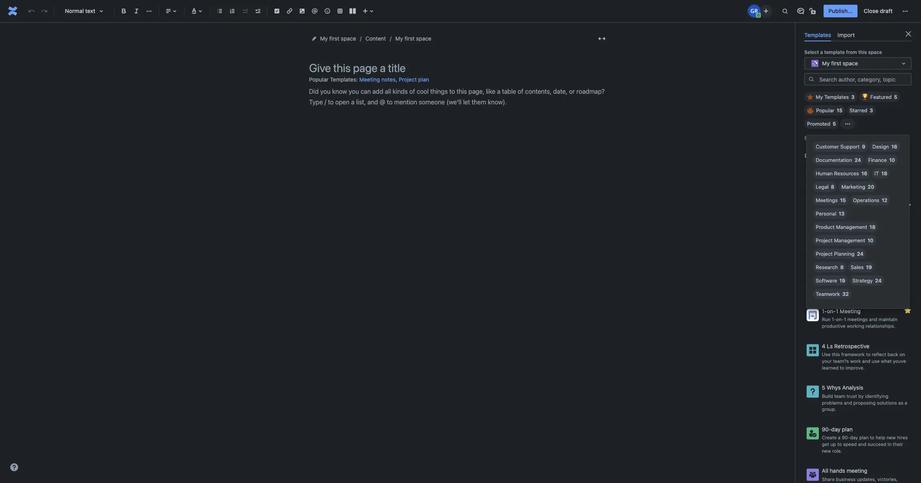 Task type: locate. For each thing, give the bounding box(es) containing it.
first down template
[[831, 60, 841, 67]]

meeting up personal 13
[[822, 203, 843, 210]]

by right sort
[[815, 135, 821, 141]]

0 vertical spatial meeting
[[359, 76, 380, 83]]

featured
[[870, 94, 892, 100]]

1 vertical spatial 18
[[870, 224, 876, 230]]

16 right the "design"
[[892, 144, 897, 150]]

templates up more categories image
[[824, 94, 849, 100]]

management up scope,
[[834, 237, 865, 244]]

for
[[901, 247, 907, 253]]

0 vertical spatial a
[[820, 49, 823, 55]]

personal
[[816, 211, 836, 217]]

24 up editor
[[855, 157, 861, 163]]

0 vertical spatial of
[[833, 273, 838, 280]]

90- up create
[[822, 426, 831, 433]]

0 vertical spatial your
[[875, 218, 884, 224]]

basics
[[847, 177, 861, 183]]

1 vertical spatial management
[[834, 237, 865, 244]]

by inside 5 whys analysis build team trust by identifying problems and proposing solutions as a group.
[[858, 394, 864, 400]]

superb
[[887, 177, 903, 183]]

with for notes
[[864, 218, 873, 224]]

0 horizontal spatial 19
[[840, 278, 845, 284]]

succeed
[[868, 442, 886, 448]]

meeting up spotlights,
[[847, 468, 868, 475]]

this for template
[[858, 49, 867, 55]]

1 vertical spatial day
[[850, 435, 858, 441]]

1 horizontal spatial 16
[[892, 144, 897, 150]]

2 vertical spatial meeting
[[840, 308, 861, 315]]

planning
[[834, 251, 855, 257]]

0 vertical spatial 15
[[837, 107, 843, 114]]

90- up the speed
[[842, 435, 850, 441]]

to right up
[[838, 442, 842, 448]]

and inside '4 ls retrospective use this framework to reflect back on your team?s work and use what youve learned to improve.'
[[862, 359, 871, 365]]

your down the take
[[875, 218, 884, 224]]

to left reflect
[[866, 352, 871, 358]]

with down the human resources 16 on the top right of the page
[[837, 183, 846, 189]]

select a template from this space
[[804, 49, 882, 55]]

5 up build
[[822, 385, 825, 391]]

1 horizontal spatial with
[[864, 218, 873, 224]]

5 left more categories image
[[833, 121, 836, 127]]

5
[[894, 94, 897, 100], [833, 121, 836, 127], [822, 385, 825, 391]]

1 horizontal spatial my first space link
[[395, 34, 431, 43]]

management for product management
[[836, 224, 867, 230]]

0 horizontal spatial a
[[820, 49, 823, 55]]

1- up productive
[[832, 317, 836, 323]]

employee
[[822, 484, 843, 484]]

promoted
[[807, 121, 830, 127]]

this inside '4 ls retrospective use this framework to reflect back on your team?s work and use what youve learned to improve.'
[[832, 352, 840, 358]]

5 for 5
[[894, 94, 897, 100]]

popular inside popular templates: meeting notes , project plan
[[309, 76, 329, 83]]

0 vertical spatial 24
[[855, 157, 861, 163]]

next
[[833, 253, 843, 259]]

0 horizontal spatial 8
[[831, 184, 834, 190]]

new
[[887, 435, 896, 441], [822, 448, 831, 454]]

and inside 5 whys analysis build team trust by identifying problems and proposing solutions as a group.
[[844, 400, 852, 406]]

1 vertical spatial share
[[865, 282, 877, 288]]

product
[[816, 224, 835, 230]]

1 vertical spatial with
[[864, 218, 873, 224]]

master
[[822, 177, 837, 183]]

as
[[898, 400, 903, 406]]

star project plan image
[[903, 236, 912, 245]]

1 vertical spatial of
[[868, 288, 872, 294]]

24 right strategy
[[875, 278, 882, 284]]

meeting up action at the top
[[831, 212, 849, 218]]

link image
[[285, 6, 294, 16]]

2 vertical spatial your
[[822, 359, 832, 365]]

0 vertical spatial 90-
[[822, 426, 831, 433]]

1 horizontal spatial 1
[[844, 317, 846, 323]]

1 horizontal spatial a
[[838, 435, 841, 441]]

16 right basics
[[862, 170, 867, 177]]

day up create
[[831, 426, 841, 433]]

and right the speed
[[858, 442, 866, 448]]

1 horizontal spatial 8
[[840, 264, 844, 271]]

0 vertical spatial by
[[815, 135, 821, 141]]

1 vertical spatial 1-
[[832, 317, 836, 323]]

with inside using the editor tutorial master the basics and create superb pages with confidence.
[[837, 183, 846, 189]]

0 vertical spatial 10
[[889, 157, 895, 163]]

share down the "set" at the right of page
[[822, 218, 834, 224]]

1 horizontal spatial 10
[[889, 157, 895, 163]]

1 left meetings
[[844, 317, 846, 323]]

0 vertical spatial meeting
[[831, 212, 849, 218]]

help image
[[9, 463, 19, 473]]

1 my first space link from the left
[[320, 34, 356, 43]]

4
[[822, 343, 826, 350]]

19 for sales 19
[[866, 264, 872, 271]]

on- up run
[[827, 308, 836, 315]]

19 up at
[[840, 278, 845, 284]]

indent tab image
[[253, 6, 262, 16]]

24 up 'sales 19'
[[857, 251, 864, 257]]

with down the take
[[864, 218, 873, 224]]

my first space right move this page image
[[320, 35, 356, 42]]

this right from on the right of the page
[[858, 49, 867, 55]]

1- up run
[[822, 308, 827, 315]]

their
[[893, 442, 903, 448]]

project for project management
[[816, 237, 833, 244]]

3 right starred
[[870, 107, 873, 114]]

0 horizontal spatial with
[[837, 183, 846, 189]]

and up project.
[[855, 247, 863, 253]]

legal 8
[[816, 184, 834, 190]]

1-on-1 meeting run 1-on-1 meetings and maintain productive working relationships.
[[822, 308, 898, 329]]

18 right the it on the right of the page
[[881, 170, 887, 177]]

0 vertical spatial 1-
[[822, 308, 827, 315]]

first right content
[[405, 35, 415, 42]]

plan up the speed
[[842, 426, 853, 433]]

0 horizontal spatial popular
[[309, 76, 329, 83]]

0 vertical spatial 16
[[892, 144, 897, 150]]

normal
[[65, 7, 84, 14]]

share for meeting
[[822, 218, 834, 224]]

meeting right templates:
[[359, 76, 380, 83]]

sales
[[851, 264, 864, 271]]

1 horizontal spatial my first space
[[395, 35, 431, 42]]

0 horizontal spatial my first space
[[320, 35, 356, 42]]

unstar 1-on-1 meeting image
[[903, 306, 912, 316]]

more categories image
[[843, 119, 853, 129]]

and up 20
[[863, 177, 871, 183]]

and down unstar meeting notes image on the right top
[[897, 212, 906, 218]]

0 vertical spatial 19
[[866, 264, 872, 271]]

pages
[[822, 183, 835, 189]]

documentation 24
[[816, 157, 861, 163]]

meeting inside popular templates: meeting notes , project plan
[[359, 76, 380, 83]]

move this page image
[[311, 36, 317, 42]]

meeting inside the meeting notes set meeting agendas, take notes, and share action items with your team.
[[831, 212, 849, 218]]

take
[[872, 212, 881, 218]]

my first space link right content link
[[395, 34, 431, 43]]

0 horizontal spatial share
[[822, 218, 834, 224]]

templates up the select
[[804, 32, 831, 38]]

1 vertical spatial team
[[834, 394, 845, 400]]

1 horizontal spatial 90-
[[842, 435, 850, 441]]

1 vertical spatial 10
[[868, 237, 874, 244]]

popular left templates:
[[309, 76, 329, 83]]

0 vertical spatial 8
[[831, 184, 834, 190]]

plan right ","
[[418, 76, 429, 83]]

2 vertical spatial a
[[838, 435, 841, 441]]

learned
[[822, 365, 839, 371]]

to
[[866, 352, 871, 358], [840, 365, 844, 371], [870, 435, 875, 441], [838, 442, 842, 448]]

research
[[816, 264, 838, 271]]

1 horizontal spatial share
[[865, 282, 877, 288]]

1 vertical spatial meeting
[[822, 203, 843, 210]]

0 horizontal spatial 16
[[862, 170, 867, 177]]

and up the "relationships."
[[869, 317, 877, 323]]

my right move this page image
[[320, 35, 328, 42]]

team up 'problems'
[[834, 394, 845, 400]]

close templates and import image
[[904, 29, 913, 39]]

0 horizontal spatial 1
[[836, 308, 838, 315]]

with
[[837, 183, 846, 189], [864, 218, 873, 224]]

end
[[822, 273, 832, 280]]

comment icon image
[[796, 6, 806, 16]]

1
[[836, 308, 838, 315], [844, 317, 846, 323]]

normal text button
[[57, 2, 111, 20]]

18 down the take
[[870, 224, 876, 230]]

team up going
[[830, 282, 841, 288]]

0 vertical spatial this
[[858, 49, 867, 55]]

the down documentation 24
[[838, 168, 846, 174]]

0 vertical spatial on-
[[827, 308, 836, 315]]

youve
[[893, 359, 906, 365]]

mention image
[[310, 6, 320, 16]]

management down the agendas,
[[836, 224, 867, 230]]

2 vertical spatial 5
[[822, 385, 825, 391]]

create
[[872, 177, 886, 183]]

plan left milestones
[[865, 247, 874, 253]]

1 horizontal spatial 5
[[833, 121, 836, 127]]

1 horizontal spatial popular
[[816, 107, 834, 114]]

notes up the agendas,
[[844, 203, 858, 210]]

notes left project plan button
[[381, 76, 396, 83]]

None text field
[[810, 60, 812, 68]]

1 horizontal spatial notes
[[844, 203, 858, 210]]

by up proposing
[[858, 394, 864, 400]]

problems
[[822, 400, 843, 406]]

15
[[837, 107, 843, 114], [840, 197, 846, 204]]

action item image
[[272, 6, 282, 16]]

1 horizontal spatial this
[[858, 49, 867, 55]]

plan up scope,
[[842, 238, 852, 245]]

my
[[320, 35, 328, 42], [395, 35, 403, 42], [822, 60, 830, 67], [816, 94, 823, 100]]

and left use on the right
[[862, 359, 871, 365]]

share
[[822, 477, 835, 483]]

select
[[804, 49, 819, 55]]

finance 10
[[868, 157, 895, 163]]

first right move this page image
[[329, 35, 339, 42]]

relationships.
[[866, 324, 895, 329]]

emoji image
[[323, 6, 332, 16]]

0 vertical spatial with
[[837, 183, 846, 189]]

24
[[855, 157, 861, 163], [857, 251, 864, 257], [875, 278, 882, 284]]

0 vertical spatial share
[[822, 218, 834, 224]]

a right as
[[905, 400, 907, 406]]

project for project plan
[[822, 238, 840, 245]]

1 vertical spatial popular
[[816, 107, 834, 114]]

1 vertical spatial by
[[858, 394, 864, 400]]

2 horizontal spatial 5
[[894, 94, 897, 100]]

1 vertical spatial on-
[[836, 317, 844, 323]]

close draft button
[[859, 5, 897, 17]]

1 vertical spatial this
[[832, 352, 840, 358]]

share inside "end of week status report let team members share how things are going at the end of the week."
[[865, 282, 877, 288]]

and inside project plan define, scope, and plan milestones for your next project.
[[855, 247, 863, 253]]

displaying all 131 templates.
[[805, 152, 877, 159]]

project plan define, scope, and plan milestones for your next project.
[[822, 238, 907, 259]]

your inside project plan define, scope, and plan milestones for your next project.
[[822, 253, 832, 259]]

text
[[85, 7, 95, 14]]

editor
[[848, 168, 863, 174]]

5 inside 5 whys analysis build team trust by identifying problems and proposing solutions as a group.
[[822, 385, 825, 391]]

5 right featured
[[894, 94, 897, 100]]

0 horizontal spatial this
[[832, 352, 840, 358]]

team inside 5 whys analysis build team trust by identifying problems and proposing solutions as a group.
[[834, 394, 845, 400]]

meeting up meetings
[[840, 308, 861, 315]]

3 up starred
[[851, 94, 855, 100]]

0 vertical spatial notes
[[381, 76, 396, 83]]

0 horizontal spatial notes
[[381, 76, 396, 83]]

new up in at bottom
[[887, 435, 896, 441]]

project inside project plan define, scope, and plan milestones for your next project.
[[822, 238, 840, 245]]

support
[[841, 144, 860, 150]]

management for project management
[[834, 237, 865, 244]]

my right content
[[395, 35, 403, 42]]

milestones
[[875, 247, 899, 253]]

publish... button
[[824, 5, 858, 17]]

Give this page a title text field
[[309, 62, 609, 75]]

my first space down select a template from this space
[[822, 60, 858, 67]]

1 horizontal spatial new
[[887, 435, 896, 441]]

and down trust
[[844, 400, 852, 406]]

meeting inside all hands meeting share business updates, victories, employee spotlights, and more wit
[[847, 468, 868, 475]]

let
[[822, 282, 829, 288]]

a right create
[[838, 435, 841, 441]]

my first space link right move this page image
[[320, 34, 356, 43]]

identifying
[[865, 394, 888, 400]]

redo ⌘⇧z image
[[39, 6, 49, 16]]

spotlights,
[[845, 484, 868, 484]]

8 down master
[[831, 184, 834, 190]]

10
[[889, 157, 895, 163], [868, 237, 874, 244]]

create
[[822, 435, 837, 441]]

4 ls retrospective use this framework to reflect back on your team?s work and use what youve learned to improve.
[[822, 343, 906, 371]]

your down define,
[[822, 253, 832, 259]]

1 vertical spatial notes
[[844, 203, 858, 210]]

0 vertical spatial day
[[831, 426, 841, 433]]

0 vertical spatial management
[[836, 224, 867, 230]]

retrospective
[[834, 343, 870, 350]]

1 up productive
[[836, 308, 838, 315]]

19 up status
[[866, 264, 872, 271]]

solutions
[[877, 400, 897, 406]]

0 horizontal spatial 5
[[822, 385, 825, 391]]

bold ⌘b image
[[119, 6, 129, 16]]

draft
[[880, 7, 893, 14]]

find and replace image
[[780, 6, 790, 16]]

1 horizontal spatial 19
[[866, 264, 872, 271]]

3
[[851, 94, 855, 100], [870, 107, 873, 114]]

new down get
[[822, 448, 831, 454]]

and down updates,
[[869, 484, 878, 484]]

0 horizontal spatial my first space link
[[320, 34, 356, 43]]

documentation
[[816, 157, 852, 163]]

marketing
[[842, 184, 865, 190]]

share inside the meeting notes set meeting agendas, take notes, and share action items with your team.
[[822, 218, 834, 224]]

define,
[[822, 247, 838, 253]]

share up end
[[865, 282, 877, 288]]

numbered list ⌘⇧7 image
[[228, 6, 237, 16]]

on- up productive
[[836, 317, 844, 323]]

90-day plan create a 90-day plan to help new hires get up to speed and succeed in their new role.
[[822, 426, 908, 454]]

0 vertical spatial templates
[[804, 32, 831, 38]]

of
[[833, 273, 838, 280], [868, 288, 872, 294]]

1 vertical spatial 19
[[840, 278, 845, 284]]

management
[[836, 224, 867, 230], [834, 237, 865, 244]]

this up 'team?s'
[[832, 352, 840, 358]]

with inside the meeting notes set meeting agendas, take notes, and share action items with your team.
[[864, 218, 873, 224]]

1 horizontal spatial 3
[[870, 107, 873, 114]]

1 vertical spatial a
[[905, 400, 907, 406]]

human
[[816, 170, 833, 177]]

your
[[875, 218, 884, 224], [822, 253, 832, 259], [822, 359, 832, 365]]

my first space right content
[[395, 35, 431, 42]]

plan inside popular templates: meeting notes , project plan
[[418, 76, 429, 83]]

0 horizontal spatial 3
[[851, 94, 855, 100]]

your down use
[[822, 359, 832, 365]]

0 horizontal spatial 10
[[868, 237, 874, 244]]

to down 'team?s'
[[840, 365, 844, 371]]

,
[[396, 76, 397, 83]]

make page full-width image
[[597, 34, 607, 43]]

2 horizontal spatial a
[[905, 400, 907, 406]]

8 up week on the bottom right of page
[[840, 264, 844, 271]]

day up the speed
[[850, 435, 858, 441]]

tab list
[[801, 28, 915, 41]]

2 my first space link from the left
[[395, 34, 431, 43]]

confluence image
[[6, 5, 19, 17]]

teamwork 32
[[816, 291, 849, 297]]

using the editor tutorial master the basics and create superb pages with confidence.
[[822, 168, 903, 189]]

no restrictions image
[[809, 6, 818, 16]]

a right the select
[[820, 49, 823, 55]]

15 down my templates
[[837, 107, 843, 114]]

and inside using the editor tutorial master the basics and create superb pages with confidence.
[[863, 177, 871, 183]]

popular up promoted 5
[[816, 107, 834, 114]]

15 up 13
[[840, 197, 846, 204]]

1 vertical spatial 3
[[870, 107, 873, 114]]

meetings 15
[[816, 197, 846, 204]]

my first space link
[[320, 34, 356, 43], [395, 34, 431, 43]]

more image
[[901, 6, 910, 16]]

0 vertical spatial 5
[[894, 94, 897, 100]]



Task type: describe. For each thing, give the bounding box(es) containing it.
from
[[846, 49, 857, 55]]

product management 18
[[816, 224, 876, 230]]

layouts image
[[348, 6, 357, 16]]

my up promoted
[[816, 94, 823, 100]]

1 horizontal spatial 18
[[881, 170, 887, 177]]

confluence image
[[6, 5, 19, 17]]

with for the
[[837, 183, 846, 189]]

your inside '4 ls retrospective use this framework to reflect back on your team?s work and use what youve learned to improve.'
[[822, 359, 832, 365]]

1 vertical spatial 1
[[844, 317, 846, 323]]

and inside 90-day plan create a 90-day plan to help new hires get up to speed and succeed in their new role.
[[858, 442, 866, 448]]

and inside the meeting notes set meeting agendas, take notes, and share action items with your team.
[[897, 212, 906, 218]]

a inside 90-day plan create a 90-day plan to help new hires get up to speed and succeed in their new role.
[[838, 435, 841, 441]]

end of week status report let team members share how things are going at the end of the week.
[[822, 273, 902, 294]]

up
[[831, 442, 836, 448]]

hands
[[830, 468, 845, 475]]

scope,
[[839, 247, 854, 253]]

customer
[[816, 144, 839, 150]]

in
[[888, 442, 892, 448]]

research 8
[[816, 264, 844, 271]]

table image
[[335, 6, 345, 16]]

set
[[822, 212, 829, 218]]

all
[[822, 468, 828, 475]]

1 horizontal spatial 1-
[[832, 317, 836, 323]]

how
[[878, 282, 887, 288]]

project inside popular templates: meeting notes , project plan
[[399, 76, 417, 83]]

a inside 5 whys analysis build team trust by identifying problems and proposing solutions as a group.
[[905, 400, 907, 406]]

personal 13
[[816, 211, 845, 217]]

5 whys analysis build team trust by identifying problems and proposing solutions as a group.
[[822, 385, 907, 413]]

0 vertical spatial new
[[887, 435, 896, 441]]

more formatting image
[[144, 6, 154, 16]]

1 vertical spatial 15
[[840, 197, 846, 204]]

20
[[868, 184, 874, 190]]

notes inside popular templates: meeting notes , project plan
[[381, 76, 396, 83]]

operations 12
[[853, 197, 888, 204]]

my down template
[[822, 60, 830, 67]]

0 vertical spatial 1
[[836, 308, 838, 315]]

close draft
[[864, 7, 893, 14]]

tutorial
[[867, 169, 889, 174]]

design
[[873, 144, 889, 150]]

whys
[[827, 385, 841, 391]]

the down members
[[850, 288, 857, 294]]

the left basics
[[839, 177, 846, 183]]

24 for documentation 24
[[855, 157, 861, 163]]

notes inside the meeting notes set meeting agendas, take notes, and share action items with your team.
[[844, 203, 858, 210]]

content link
[[366, 34, 386, 43]]

business
[[836, 477, 856, 483]]

1 vertical spatial 24
[[857, 251, 864, 257]]

meeting notes set meeting agendas, take notes, and share action items with your team.
[[822, 203, 906, 224]]

week.
[[882, 288, 895, 294]]

0 horizontal spatial 18
[[870, 224, 876, 230]]

bullet list ⌘⇧8 image
[[215, 6, 224, 16]]

1 horizontal spatial day
[[850, 435, 858, 441]]

2 horizontal spatial first
[[831, 60, 841, 67]]

align left image
[[164, 6, 173, 16]]

help
[[876, 435, 885, 441]]

32
[[842, 291, 849, 297]]

share for status
[[865, 282, 877, 288]]

project planning 24
[[816, 251, 864, 257]]

back
[[888, 352, 898, 358]]

confidence.
[[847, 183, 873, 189]]

1 vertical spatial 90-
[[842, 435, 850, 441]]

work
[[850, 359, 861, 365]]

template
[[824, 49, 845, 55]]

team inside "end of week status report let team members share how things are going at the end of the week."
[[830, 282, 841, 288]]

meeting inside the meeting notes set meeting agendas, take notes, and share action items with your team.
[[822, 203, 843, 210]]

templates:
[[330, 76, 358, 83]]

0 horizontal spatial new
[[822, 448, 831, 454]]

unstar meeting notes image
[[903, 201, 912, 210]]

1 horizontal spatial first
[[405, 35, 415, 42]]

use
[[822, 352, 831, 358]]

1 vertical spatial 16
[[862, 170, 867, 177]]

displaying
[[805, 152, 831, 159]]

sales 19
[[851, 264, 872, 271]]

at
[[844, 288, 848, 294]]

0 horizontal spatial day
[[831, 426, 841, 433]]

project for project planning
[[816, 251, 833, 257]]

templates inside tab list
[[804, 32, 831, 38]]

meeting notes button
[[359, 73, 396, 86]]

24 for strategy 24
[[875, 278, 882, 284]]

tab list containing templates
[[801, 28, 915, 41]]

victories,
[[878, 477, 898, 483]]

items
[[851, 218, 863, 224]]

and inside all hands meeting share business updates, victories, employee spotlights, and more wit
[[869, 484, 878, 484]]

legal
[[816, 184, 829, 190]]

star end of week status report image
[[903, 271, 912, 280]]

plan up succeed
[[859, 435, 869, 441]]

the down how
[[874, 288, 881, 294]]

popular for popular
[[816, 107, 834, 114]]

0 horizontal spatial 90-
[[822, 426, 831, 433]]

greg robinson image
[[748, 5, 761, 17]]

1 vertical spatial 5
[[833, 121, 836, 127]]

0 horizontal spatial of
[[833, 273, 838, 280]]

project.
[[844, 253, 861, 259]]

8 for legal 8
[[831, 184, 834, 190]]

meetings
[[816, 197, 838, 204]]

and inside 1-on-1 meeting run 1-on-1 meetings and maintain productive working relationships.
[[869, 317, 877, 323]]

Main content area, start typing to enter text. text field
[[309, 86, 609, 108]]

search icon image
[[808, 76, 815, 82]]

12
[[882, 197, 888, 204]]

2 horizontal spatial my first space
[[822, 60, 858, 67]]

group.
[[822, 407, 836, 413]]

undo ⌘z image
[[27, 6, 36, 16]]

outdent ⇧tab image
[[240, 6, 250, 16]]

invite to edit image
[[762, 6, 771, 16]]

starred 3
[[850, 107, 873, 114]]

publish...
[[829, 7, 853, 14]]

marketing 20
[[842, 184, 874, 190]]

agendas,
[[850, 212, 870, 218]]

starred
[[850, 107, 867, 114]]

normal text
[[65, 7, 95, 14]]

analysis
[[842, 385, 863, 391]]

design 16
[[873, 144, 897, 150]]

0 vertical spatial 3
[[851, 94, 855, 100]]

italic ⌘i image
[[132, 6, 141, 16]]

your inside the meeting notes set meeting agendas, take notes, and share action items with your team.
[[875, 218, 884, 224]]

software
[[816, 278, 837, 284]]

5 for 5 whys analysis build team trust by identifying problems and proposing solutions as a group.
[[822, 385, 825, 391]]

to up succeed
[[870, 435, 875, 441]]

import
[[838, 32, 855, 38]]

this for retrospective
[[832, 352, 840, 358]]

close
[[864, 7, 879, 14]]

notes,
[[882, 212, 896, 218]]

week
[[840, 273, 853, 280]]

it 18
[[875, 170, 887, 177]]

going
[[830, 288, 843, 294]]

using
[[822, 168, 837, 174]]

0 horizontal spatial 1-
[[822, 308, 827, 315]]

operations
[[853, 197, 879, 204]]

meeting inside 1-on-1 meeting run 1-on-1 meetings and maintain productive working relationships.
[[840, 308, 861, 315]]

0 horizontal spatial first
[[329, 35, 339, 42]]

1 vertical spatial templates
[[824, 94, 849, 100]]

strategy
[[853, 278, 873, 284]]

project plan button
[[399, 73, 429, 86]]

action
[[836, 218, 849, 224]]

teamwork
[[816, 291, 840, 297]]

all
[[833, 152, 838, 159]]

popular for popular templates: meeting notes , project plan
[[309, 76, 329, 83]]

finance
[[868, 157, 887, 163]]

0 horizontal spatial by
[[815, 135, 821, 141]]

8 for research 8
[[840, 264, 844, 271]]

1 horizontal spatial of
[[868, 288, 872, 294]]

it
[[875, 170, 879, 177]]

Search author, category, topic field
[[817, 74, 911, 85]]

speed
[[843, 442, 857, 448]]

9
[[862, 144, 865, 150]]

templates.
[[850, 152, 877, 159]]

on
[[900, 352, 905, 358]]

trust
[[847, 394, 857, 400]]

my templates
[[816, 94, 849, 100]]

open image
[[899, 59, 909, 68]]

what
[[881, 359, 892, 365]]

working
[[847, 324, 864, 329]]

promoted 5
[[807, 121, 836, 127]]

run
[[822, 317, 831, 323]]

add image, video, or file image
[[297, 6, 307, 16]]

ls
[[827, 343, 833, 350]]

report
[[872, 273, 887, 280]]

all hands meeting share business updates, victories, employee spotlights, and more wit
[[822, 468, 901, 484]]

19 for software 19
[[840, 278, 845, 284]]



Task type: vqa. For each thing, say whether or not it's contained in the screenshot.
'settings'
no



